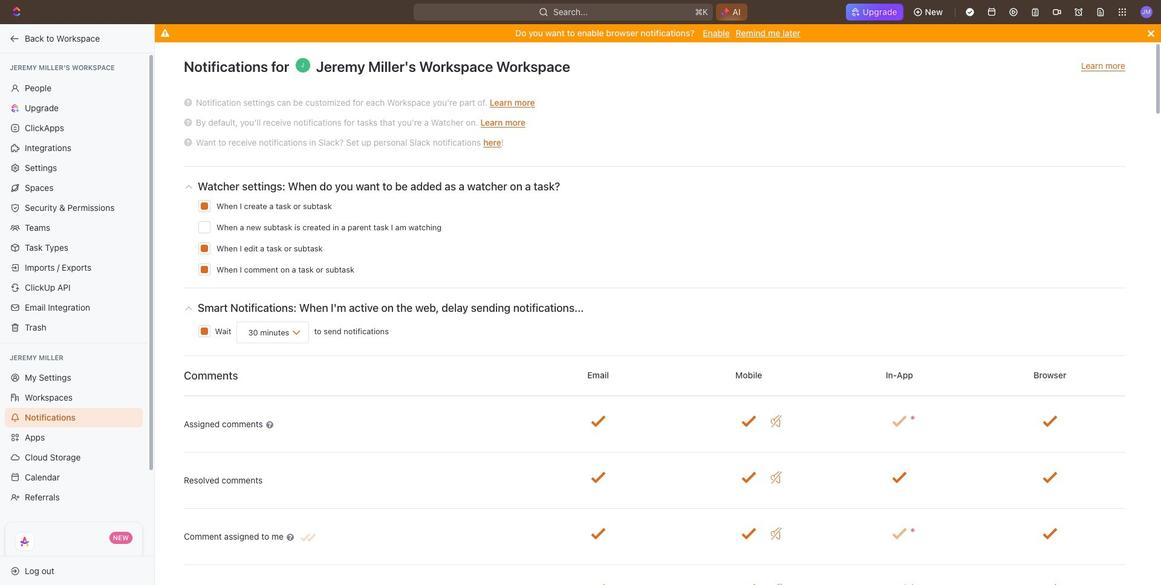 Task type: locate. For each thing, give the bounding box(es) containing it.
0 vertical spatial off image
[[772, 416, 783, 428]]

off image
[[772, 416, 783, 428], [772, 472, 783, 484]]

1 vertical spatial off image
[[772, 472, 783, 484]]



Task type: vqa. For each thing, say whether or not it's contained in the screenshot.
second off image from the top of the page
yes



Task type: describe. For each thing, give the bounding box(es) containing it.
2 off image from the top
[[772, 472, 783, 484]]

1 off image from the top
[[772, 416, 783, 428]]

off image
[[772, 528, 783, 540]]



